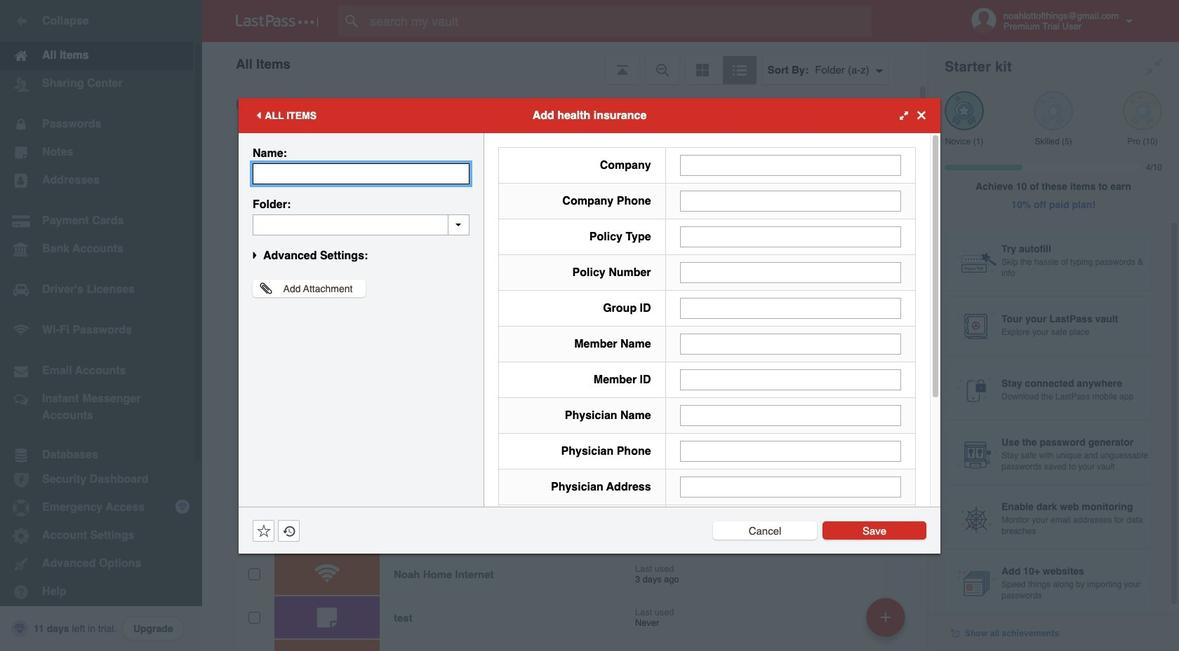 Task type: describe. For each thing, give the bounding box(es) containing it.
new item image
[[881, 613, 891, 623]]

vault options navigation
[[202, 42, 928, 84]]

lastpass image
[[236, 15, 319, 27]]

main navigation navigation
[[0, 0, 202, 652]]



Task type: locate. For each thing, give the bounding box(es) containing it.
dialog
[[239, 98, 940, 643]]

Search search field
[[338, 6, 899, 36]]

search my vault text field
[[338, 6, 899, 36]]

None text field
[[680, 155, 901, 176], [253, 163, 470, 184], [680, 226, 901, 247], [680, 334, 901, 355], [680, 441, 901, 462], [680, 477, 901, 498], [680, 155, 901, 176], [253, 163, 470, 184], [680, 226, 901, 247], [680, 334, 901, 355], [680, 441, 901, 462], [680, 477, 901, 498]]

None text field
[[680, 191, 901, 212], [253, 214, 470, 235], [680, 262, 901, 283], [680, 298, 901, 319], [680, 370, 901, 391], [680, 405, 901, 426], [680, 191, 901, 212], [253, 214, 470, 235], [680, 262, 901, 283], [680, 298, 901, 319], [680, 370, 901, 391], [680, 405, 901, 426]]

new item navigation
[[861, 594, 914, 652]]



